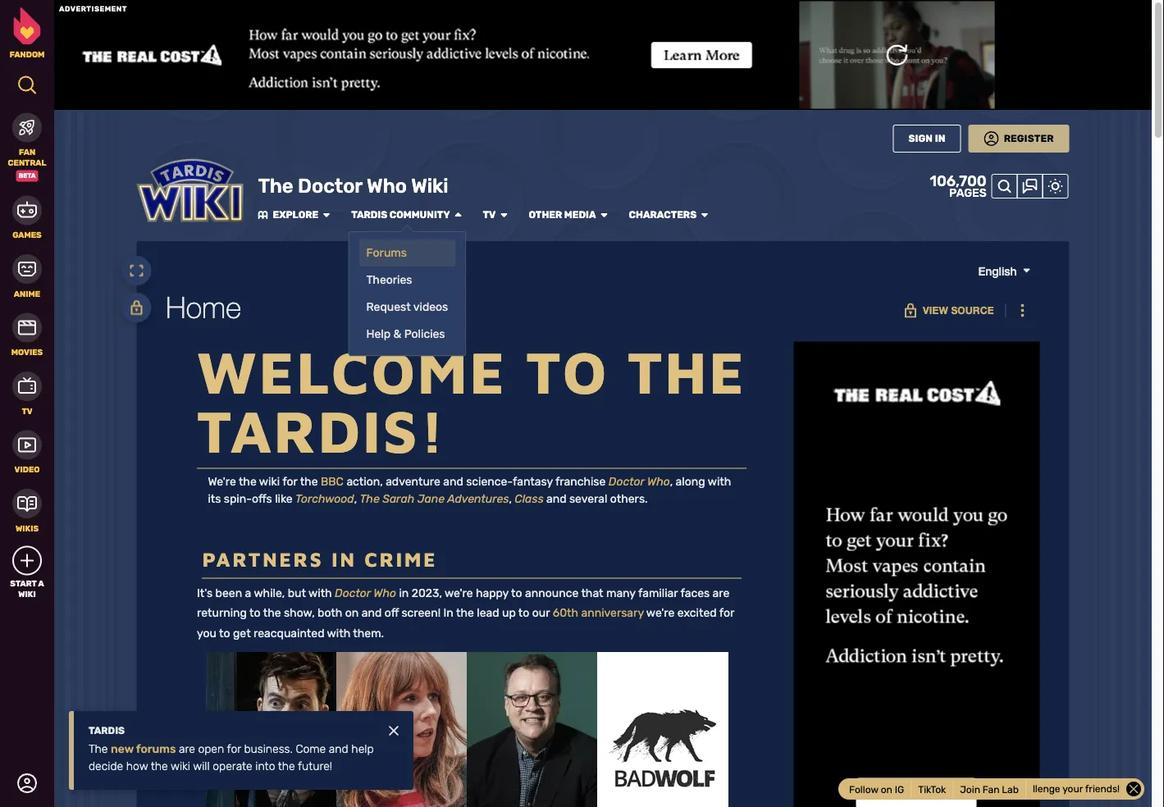 Task type: describe. For each thing, give the bounding box(es) containing it.
english
[[978, 264, 1017, 278]]

with inside we're excited for you to get reacquainted with them.
[[327, 627, 351, 640]]

tardis image
[[136, 149, 243, 231]]

your
[[1063, 784, 1083, 795]]

the for the doctor who wiki
[[258, 174, 293, 198]]

advertisement
[[59, 4, 127, 13]]

new
[[111, 743, 134, 756]]

1 horizontal spatial ,
[[509, 492, 512, 505]]

tardis!
[[197, 395, 446, 465]]

it's
[[197, 586, 213, 600]]

llenge your friends!
[[1033, 784, 1120, 795]]

announce
[[525, 586, 579, 600]]

collapse image
[[1127, 782, 1141, 797]]

get
[[233, 627, 251, 640]]

with inside , along with its spin-offs like
[[708, 475, 731, 488]]

small image
[[20, 553, 34, 568]]

tiktok link
[[912, 780, 954, 798]]

, inside , along with its spin-offs like
[[670, 475, 673, 488]]

wiki inside the are open for business. come and help decide how the wiki will operate into the future!
[[171, 760, 190, 773]]

view
[[923, 305, 948, 316]]

welcome
[[197, 336, 507, 406]]

0 vertical spatial in
[[332, 548, 357, 571]]

60th anniversary
[[553, 607, 644, 620]]

2 vertical spatial who
[[374, 586, 396, 600]]

106,700 pages
[[930, 172, 987, 200]]

along
[[676, 475, 705, 488]]

, along with its spin-offs like
[[208, 475, 731, 505]]

on inside in 2023, we're happy to announce that many familiar faces are returning to the show, both on and off screen! in the lead up to our
[[345, 607, 359, 620]]

request videos
[[366, 300, 448, 314]]

crime
[[365, 548, 438, 571]]

excited
[[678, 607, 717, 620]]

business.
[[244, 743, 293, 756]]

faces
[[681, 586, 710, 600]]

friends!
[[1085, 784, 1120, 795]]

the sarah jane adventures link
[[360, 492, 509, 505]]

bbc link
[[321, 475, 344, 488]]

and inside the are open for business. come and help decide how the wiki will operate into the future!
[[329, 743, 349, 756]]

but
[[288, 586, 306, 600]]

llenge your friends! link
[[1033, 784, 1120, 795]]

1 horizontal spatial in
[[935, 133, 946, 144]]

and right class
[[546, 492, 567, 505]]

help & policies
[[366, 327, 445, 341]]

in inside in 2023, we're happy to announce that many familiar faces are returning to the show, both on and off screen! in the lead up to our
[[399, 586, 409, 600]]

new forums link
[[111, 743, 176, 756]]

several
[[569, 492, 607, 505]]

view source
[[923, 305, 994, 316]]

others.
[[610, 492, 648, 505]]

games
[[13, 230, 42, 240]]

1 vertical spatial doctor who link
[[335, 586, 396, 600]]

start a wiki
[[10, 579, 44, 599]]

them.
[[353, 627, 384, 640]]

familiar
[[638, 586, 678, 600]]

science-
[[466, 475, 513, 488]]

1 vertical spatial with
[[309, 586, 332, 600]]

decide
[[89, 760, 123, 773]]

policies
[[404, 327, 445, 341]]

llenge
[[1033, 784, 1061, 795]]

characters link
[[629, 209, 697, 221]]

tiny image for tardis community
[[453, 210, 463, 220]]

source
[[951, 305, 994, 316]]

media
[[564, 209, 596, 221]]

1 horizontal spatial wiki
[[411, 174, 449, 198]]

join fan lab link
[[954, 780, 1026, 798]]

a inside start a wiki
[[38, 579, 44, 589]]

anime link
[[0, 253, 54, 299]]

explore link
[[258, 209, 319, 221]]

to inside welcome to the tardis!
[[526, 336, 609, 406]]

start a wiki link
[[0, 546, 54, 599]]

theories link
[[359, 267, 456, 294]]

reacquainted
[[254, 627, 325, 640]]

2023,
[[412, 586, 442, 600]]

we're excited for you to get reacquainted with them.
[[197, 607, 734, 640]]

other media link
[[529, 209, 596, 221]]

the for the new forums
[[89, 743, 108, 756]]

welcome to the tardis!
[[197, 336, 747, 465]]

other
[[529, 209, 562, 221]]

for for reacquainted
[[719, 607, 734, 620]]

fantasy
[[513, 475, 553, 488]]

1 horizontal spatial for
[[282, 475, 297, 488]]

how
[[126, 760, 148, 773]]

start
[[10, 579, 37, 589]]

forums
[[136, 743, 176, 756]]

happy
[[476, 586, 509, 600]]

tiny image for tv
[[499, 210, 509, 220]]

fan inside fan central beta
[[19, 147, 35, 157]]

come
[[296, 743, 326, 756]]

video link
[[0, 429, 54, 475]]

for for help
[[227, 743, 241, 756]]

0 vertical spatial doctor who link
[[609, 475, 670, 488]]

theories
[[366, 273, 412, 287]]

video
[[14, 465, 40, 475]]

while,
[[254, 586, 285, 600]]

games link
[[0, 194, 54, 240]]

follow on ig
[[849, 784, 904, 796]]

to inside we're excited for you to get reacquainted with them.
[[219, 627, 230, 640]]

bad wolf productions (11 kb) image
[[597, 652, 729, 807]]

we're inside we're excited for you to get reacquainted with them.
[[646, 607, 675, 620]]

explore
[[273, 209, 319, 221]]

the doctor who wiki
[[258, 174, 449, 198]]

central
[[8, 158, 46, 167]]

0 vertical spatial who
[[367, 174, 407, 198]]

help & policies link
[[359, 321, 456, 348]]

in 2023, we're happy to announce that many familiar faces are returning to the show, both on and off screen! in the lead up to our
[[197, 586, 730, 620]]

1 vertical spatial advertisement region
[[794, 342, 1040, 807]]

partners
[[202, 548, 324, 571]]

sign
[[909, 133, 933, 144]]



Task type: vqa. For each thing, say whether or not it's contained in the screenshot.
the IG at bottom
yes



Task type: locate. For each thing, give the bounding box(es) containing it.
spin-
[[224, 492, 252, 505]]

fandom link
[[0, 7, 54, 59]]

0 horizontal spatial tardis
[[89, 725, 125, 737]]

in right sign
[[935, 133, 946, 144]]

0 horizontal spatial a
[[38, 579, 44, 589]]

0 horizontal spatial we're
[[445, 586, 473, 600]]

doctor
[[298, 174, 363, 198], [609, 475, 645, 488], [335, 586, 371, 600]]

0 horizontal spatial in
[[332, 548, 357, 571]]

doctor up both
[[335, 586, 371, 600]]

60th
[[553, 607, 579, 620]]

wiki inside start a wiki
[[18, 589, 36, 599]]

the down action,
[[360, 492, 380, 505]]

1 vertical spatial in
[[444, 607, 454, 620]]

2 vertical spatial doctor
[[335, 586, 371, 600]]

2 vertical spatial with
[[327, 627, 351, 640]]

1 vertical spatial tv
[[22, 406, 33, 416]]

characters
[[629, 209, 697, 221]]

0 vertical spatial are
[[713, 586, 730, 600]]

2 vertical spatial the
[[89, 743, 108, 756]]

tardis for tardis community
[[351, 209, 387, 221]]

0 horizontal spatial fan
[[19, 147, 35, 157]]

2 tiny image from the left
[[499, 210, 509, 220]]

returning
[[197, 607, 247, 620]]

beta
[[18, 172, 36, 180]]

tiktok
[[918, 784, 946, 796]]

its
[[208, 492, 221, 505]]

lab
[[1002, 784, 1019, 796]]

0 vertical spatial tardis
[[351, 209, 387, 221]]

who up tardis community
[[367, 174, 407, 198]]

on left the ig
[[881, 784, 893, 796]]

1 vertical spatial the
[[360, 492, 380, 505]]

0 vertical spatial tv
[[483, 209, 496, 221]]

2 horizontal spatial the
[[360, 492, 380, 505]]

help
[[366, 327, 391, 341]]

wiki up community
[[411, 174, 449, 198]]

follow on ig link
[[843, 780, 912, 798]]

like
[[275, 492, 293, 505]]

class link
[[515, 492, 544, 505]]

1 horizontal spatial the
[[258, 174, 293, 198]]

doctor who link up the off
[[335, 586, 396, 600]]

in left 2023,
[[399, 586, 409, 600]]

0 vertical spatial tv link
[[483, 209, 496, 221]]

0 horizontal spatial wiki
[[171, 760, 190, 773]]

1 vertical spatial doctor
[[609, 475, 645, 488]]

for up operate
[[227, 743, 241, 756]]

in right screen!
[[444, 607, 454, 620]]

and left the off
[[362, 607, 382, 620]]

1 horizontal spatial we're
[[646, 607, 675, 620]]

we're up we're excited for you to get reacquainted with them.
[[445, 586, 473, 600]]

1 vertical spatial we're
[[646, 607, 675, 620]]

1 horizontal spatial on
[[881, 784, 893, 796]]

it's been a while, but with doctor who
[[197, 586, 396, 600]]

0 vertical spatial doctor
[[298, 174, 363, 198]]

doctor who link up others.
[[609, 475, 670, 488]]

1 vertical spatial who
[[647, 475, 670, 488]]

0 horizontal spatial are
[[179, 743, 195, 756]]

who left the along
[[647, 475, 670, 488]]

both
[[318, 607, 342, 620]]

many
[[606, 586, 636, 600]]

and up torchwood , the sarah jane adventures , class and several others.
[[443, 475, 463, 488]]

0 vertical spatial with
[[708, 475, 731, 488]]

0 horizontal spatial ,
[[354, 492, 357, 505]]

tiny image right community
[[453, 210, 463, 220]]

tv up video link at the left
[[22, 406, 33, 416]]

follow
[[849, 784, 879, 796]]

1 vertical spatial on
[[881, 784, 893, 796]]

0 vertical spatial wiki
[[411, 174, 449, 198]]

1 horizontal spatial a
[[245, 586, 251, 600]]

, down action,
[[354, 492, 357, 505]]

adventure
[[386, 475, 440, 488]]

1 tiny image from the left
[[453, 210, 463, 220]]

1 vertical spatial tv link
[[0, 370, 54, 416]]

in up both
[[332, 548, 357, 571]]

1 vertical spatial in
[[399, 586, 409, 600]]

and
[[443, 475, 463, 488], [546, 492, 567, 505], [362, 607, 382, 620], [329, 743, 349, 756]]

partners in crime
[[202, 548, 438, 571]]

a right been
[[245, 586, 251, 600]]

106,700
[[930, 172, 987, 189]]

and inside in 2023, we're happy to announce that many familiar faces are returning to the show, both on and off screen! in the lead up to our
[[362, 607, 382, 620]]

are inside in 2023, we're happy to announce that many familiar faces are returning to the show, both on and off screen! in the lead up to our
[[713, 586, 730, 600]]

that
[[581, 586, 604, 600]]

tardis
[[351, 209, 387, 221], [89, 725, 125, 737]]

with down both
[[327, 627, 351, 640]]

our
[[532, 607, 550, 620]]

1 horizontal spatial tiny image
[[499, 210, 509, 220]]

1 vertical spatial wiki
[[18, 589, 36, 599]]

the up decide
[[89, 743, 108, 756]]

join
[[960, 784, 980, 796]]

0 vertical spatial the
[[258, 174, 293, 198]]

a right start
[[38, 579, 44, 589]]

with
[[708, 475, 731, 488], [309, 586, 332, 600], [327, 627, 351, 640]]

fan up central
[[19, 147, 35, 157]]

2 vertical spatial for
[[227, 743, 241, 756]]

the inside welcome to the tardis!
[[628, 336, 747, 406]]

doctor up explore
[[298, 174, 363, 198]]

advertisement region
[[54, 0, 1152, 110], [794, 342, 1040, 807]]

we're inside in 2023, we're happy to announce that many familiar faces are returning to the show, both on and off screen! in the lead up to our
[[445, 586, 473, 600]]

tv link down the movies
[[0, 370, 54, 416]]

future!
[[298, 760, 332, 773]]

1 horizontal spatial fan
[[983, 784, 1000, 796]]

tardis community link
[[351, 209, 450, 221]]

request
[[366, 300, 411, 314]]

1 horizontal spatial wiki
[[259, 475, 280, 488]]

0 vertical spatial for
[[282, 475, 297, 488]]

view source link
[[894, 296, 1004, 325]]

to
[[526, 336, 609, 406], [511, 586, 522, 600], [249, 607, 261, 620], [518, 607, 530, 620], [219, 627, 230, 640]]

1 vertical spatial wiki
[[171, 760, 190, 773]]

for inside the are open for business. come and help decide how the wiki will operate into the future!
[[227, 743, 241, 756]]

0 horizontal spatial on
[[345, 607, 359, 620]]

and left the help
[[329, 743, 349, 756]]

0 vertical spatial we're
[[445, 586, 473, 600]]

with up both
[[309, 586, 332, 600]]

1 vertical spatial fan
[[983, 784, 1000, 796]]

russell t davies image
[[467, 652, 598, 807]]

ig
[[895, 784, 904, 796]]

tiny image inside explore link
[[258, 210, 268, 220]]

with right the along
[[708, 475, 731, 488]]

tv link
[[483, 209, 496, 221], [0, 370, 54, 416]]

other media
[[529, 209, 596, 221]]

0 vertical spatial wiki
[[259, 475, 280, 488]]

who up the off
[[374, 586, 396, 600]]

tiny image
[[453, 210, 463, 220], [499, 210, 509, 220], [599, 210, 609, 220]]

, left class
[[509, 492, 512, 505]]

0 horizontal spatial tiny image
[[453, 210, 463, 220]]

tardis down the doctor who wiki link
[[351, 209, 387, 221]]

, left the along
[[670, 475, 673, 488]]

0 horizontal spatial the
[[89, 743, 108, 756]]

&
[[393, 327, 401, 341]]

1 vertical spatial for
[[719, 607, 734, 620]]

on right both
[[345, 607, 359, 620]]

open
[[198, 743, 224, 756]]

0 horizontal spatial wiki
[[18, 589, 36, 599]]

are right the faces
[[713, 586, 730, 600]]

movies
[[11, 347, 43, 357]]

tardis for tardis
[[89, 725, 125, 737]]

0 vertical spatial fan
[[19, 147, 35, 157]]

1 horizontal spatial tardis
[[351, 209, 387, 221]]

are open for business. come and help decide how the wiki will operate into the future!
[[89, 743, 374, 773]]

1 horizontal spatial in
[[399, 586, 409, 600]]

1 horizontal spatial tv link
[[483, 209, 496, 221]]

1 horizontal spatial doctor who link
[[609, 475, 670, 488]]

help
[[351, 743, 374, 756]]

movies link
[[0, 311, 54, 358]]

sarah
[[383, 492, 415, 505]]

2 horizontal spatial for
[[719, 607, 734, 620]]

offs
[[252, 492, 272, 505]]

tiny image right media
[[599, 210, 609, 220]]

1 vertical spatial tardis
[[89, 725, 125, 737]]

been
[[215, 586, 242, 600]]

1 horizontal spatial tv
[[483, 209, 496, 221]]

you
[[197, 627, 217, 640]]

doctor up others.
[[609, 475, 645, 488]]

tv inside fandom navigation element
[[22, 406, 33, 416]]

3 tiny image from the left
[[599, 210, 609, 220]]

the
[[628, 336, 747, 406], [239, 475, 257, 488], [300, 475, 318, 488], [263, 607, 281, 620], [456, 607, 474, 620], [151, 760, 168, 773], [278, 760, 295, 773]]

lead
[[477, 607, 499, 620]]

are up will
[[179, 743, 195, 756]]

expand image
[[129, 263, 144, 278]]

2 horizontal spatial tiny image
[[599, 210, 609, 220]]

forums
[[366, 246, 407, 260]]

fan central beta
[[8, 147, 46, 180]]

0 vertical spatial in
[[935, 133, 946, 144]]

wiki left will
[[171, 760, 190, 773]]

class
[[515, 492, 544, 505]]

0 horizontal spatial tv link
[[0, 370, 54, 416]]

for right excited
[[719, 607, 734, 620]]

in inside in 2023, we're happy to announce that many familiar faces are returning to the show, both on and off screen! in the lead up to our
[[444, 607, 454, 620]]

0 horizontal spatial for
[[227, 743, 241, 756]]

register
[[1004, 133, 1054, 144]]

the
[[258, 174, 293, 198], [360, 492, 380, 505], [89, 743, 108, 756]]

tv link left other
[[483, 209, 496, 221]]

tiny image for other media
[[599, 210, 609, 220]]

are inside the are open for business. come and help decide how the wiki will operate into the future!
[[179, 743, 195, 756]]

will
[[193, 760, 210, 773]]

anniversary
[[581, 607, 644, 620]]

0 vertical spatial on
[[345, 607, 359, 620]]

tardis up new
[[89, 725, 125, 737]]

operate
[[213, 760, 253, 773]]

we're down familiar
[[646, 607, 675, 620]]

a
[[38, 579, 44, 589], [245, 586, 251, 600]]

the doctor image
[[206, 652, 337, 807]]

0 horizontal spatial tv
[[22, 406, 33, 416]]

1 horizontal spatial are
[[713, 586, 730, 600]]

wiki
[[411, 174, 449, 198], [18, 589, 36, 599]]

1 vertical spatial are
[[179, 743, 195, 756]]

fandom navigation element
[[0, 7, 54, 599]]

tv left other
[[483, 209, 496, 221]]

2 horizontal spatial ,
[[670, 475, 673, 488]]

tiny image left other
[[499, 210, 509, 220]]

wiki up offs
[[259, 475, 280, 488]]

wiki down start
[[18, 589, 36, 599]]

0 horizontal spatial doctor who link
[[335, 586, 396, 600]]

0 vertical spatial advertisement region
[[54, 0, 1152, 110]]

adventures
[[447, 492, 509, 505]]

view source image
[[129, 300, 144, 315]]

for up "like"
[[282, 475, 297, 488]]

0 horizontal spatial in
[[444, 607, 454, 620]]

screen!
[[402, 607, 441, 620]]

fan left 'lab'
[[983, 784, 1000, 796]]

for inside we're excited for you to get reacquainted with them.
[[719, 607, 734, 620]]

off
[[385, 607, 399, 620]]

the new forums
[[89, 743, 176, 756]]

anime
[[14, 289, 40, 299]]

show,
[[284, 607, 315, 620]]

we're the wiki for the bbc action, adventure and science-fantasy franchise doctor who
[[208, 475, 670, 488]]

search [ctrl-option-f] image
[[17, 75, 37, 95]]

wikis
[[16, 524, 39, 533]]

up
[[502, 607, 516, 620]]

sign in link
[[893, 125, 961, 152]]

tiny image
[[258, 210, 268, 220], [322, 210, 332, 220], [700, 210, 710, 220], [1022, 265, 1032, 275], [389, 726, 399, 736]]

the up explore link
[[258, 174, 293, 198]]

fandom
[[10, 50, 45, 59]]

into
[[255, 760, 275, 773]]

donna noble image
[[336, 652, 468, 807]]



